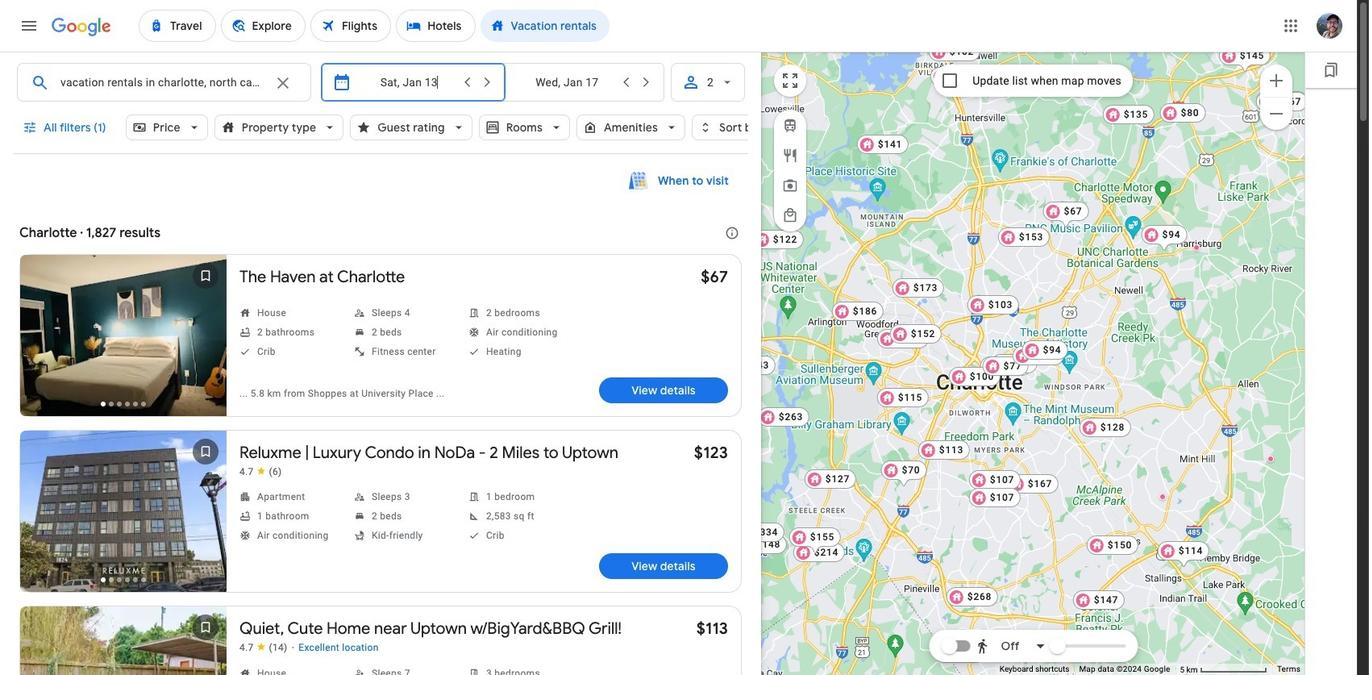 Task type: vqa. For each thing, say whether or not it's contained in the screenshot.
'View Larger Map' 'icon'
yes



Task type: describe. For each thing, give the bounding box(es) containing it.
learn more about these results image
[[713, 214, 752, 252]]

main menu image
[[19, 16, 39, 35]]

cardinal cottage glamp/sleeps 4 image
[[1267, 455, 1274, 462]]

map region
[[761, 52, 1306, 675]]

Check-out text field
[[518, 64, 616, 101]]

4.7 out of 5 stars from 6 reviews image
[[240, 465, 282, 478]]

zoom out map image
[[1267, 104, 1286, 123]]

Check-in text field
[[361, 64, 457, 101]]

save quiet, cute home near uptown w/bigyard&bbq grill! to collection image
[[186, 608, 225, 647]]

back image for next icon photo 1
[[22, 319, 60, 358]]



Task type: locate. For each thing, give the bounding box(es) containing it.
next image
[[186, 495, 225, 534]]

photos list for next icon photo 1 back icon
[[20, 255, 227, 430]]

photo 1 image for next icon
[[20, 255, 227, 416]]

0 vertical spatial photo 1 image
[[20, 255, 227, 416]]

photo 1 image for next image
[[20, 431, 227, 592]]

photo 1 image
[[20, 255, 227, 416], [20, 431, 227, 592], [20, 606, 227, 675]]

view larger map image
[[781, 71, 800, 90]]

photos list for back icon related to photo 1 related to next image
[[20, 431, 227, 606]]

1 photo 1 image from the top
[[20, 255, 227, 416]]

1 vertical spatial photo 1 image
[[20, 431, 227, 592]]

1 vertical spatial photos list
[[20, 431, 227, 606]]

save the haven at charlotte to collection image
[[186, 256, 225, 295]]

2 photos list from the top
[[20, 431, 227, 606]]

photos list
[[20, 255, 227, 430], [20, 431, 227, 606], [20, 606, 227, 675]]

1 vertical spatial back image
[[22, 495, 60, 534]]

2 photo 1 image from the top
[[20, 431, 227, 592]]

4.7 out of 5 stars from 14 reviews image
[[240, 641, 288, 654]]

the franklin house su image
[[1193, 244, 1200, 250]]

0 vertical spatial photos list
[[20, 255, 227, 430]]

filters form
[[13, 52, 786, 163]]

next image
[[186, 319, 225, 358]]

back image
[[22, 319, 60, 358], [22, 495, 60, 534]]

save reluxme | luxury condo in noda - 2 miles to uptown to collection image
[[186, 432, 225, 471]]

2 vertical spatial photos list
[[20, 606, 227, 675]]

3 photo 1 image from the top
[[20, 606, 227, 675]]

new! designer remodel w king bed, fast wifi image
[[1159, 493, 1166, 500]]

1 photos list from the top
[[20, 255, 227, 430]]

clear image
[[273, 73, 293, 93]]

Search for places, hotels and more text field
[[60, 64, 264, 101]]

2 back image from the top
[[22, 495, 60, 534]]

3 photos list from the top
[[20, 606, 227, 675]]

1 back image from the top
[[22, 319, 60, 358]]

0 vertical spatial back image
[[22, 319, 60, 358]]

back image for photo 1 related to next image
[[22, 495, 60, 534]]

zoom in map image
[[1267, 71, 1286, 90]]

2 vertical spatial photo 1 image
[[20, 606, 227, 675]]



